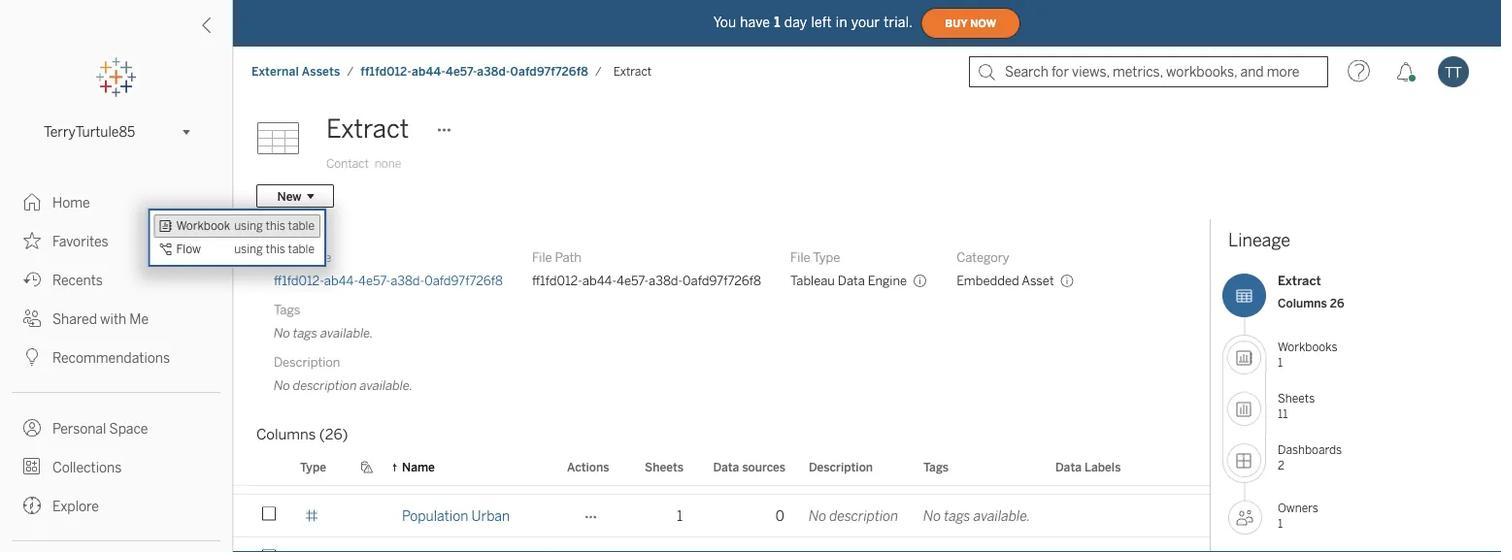 Task type: vqa. For each thing, say whether or not it's contained in the screenshot.
the middle Date
no



Task type: locate. For each thing, give the bounding box(es) containing it.
2 vertical spatial extract
[[1278, 273, 1322, 289]]

1 table from the top
[[288, 219, 315, 233]]

1 horizontal spatial ff1fd012-
[[361, 65, 412, 79]]

0 vertical spatial no description
[[809, 466, 899, 482]]

sheets for sheets
[[645, 460, 684, 475]]

1 vertical spatial no tags available.
[[924, 509, 1031, 525]]

1 down the owners
[[1278, 517, 1283, 531]]

columns
[[1278, 296, 1328, 310], [256, 426, 316, 444]]

4e57-
[[446, 65, 477, 79], [359, 273, 391, 289], [617, 273, 649, 289]]

type down columns (26)
[[300, 460, 326, 475]]

tags
[[274, 302, 300, 318], [924, 460, 949, 475]]

4e57- for file path ff1fd012-ab44-4e57-a38d-0afd97f726f8
[[617, 273, 649, 289]]

1 inside owners 1
[[1278, 517, 1283, 531]]

real image down integer icon
[[305, 509, 319, 523]]

file inside file path ff1fd012-ab44-4e57-a38d-0afd97f726f8
[[532, 250, 552, 265]]

1 horizontal spatial type
[[813, 250, 841, 265]]

1 vertical spatial table
[[288, 242, 315, 256]]

real image up "description no description available."
[[305, 339, 319, 352]]

0 vertical spatial real image
[[305, 424, 319, 438]]

2 file from the left
[[532, 250, 552, 265]]

0 vertical spatial sheets
[[1278, 392, 1315, 406]]

ff1fd012- inside file path ff1fd012-ab44-4e57-a38d-0afd97f726f8
[[532, 273, 583, 289]]

asset
[[1022, 273, 1055, 289]]

1 horizontal spatial 4e57-
[[446, 65, 477, 79]]

tags inside tags no tags available.
[[274, 302, 300, 318]]

menu item containing workbook
[[154, 215, 321, 238]]

4e57- inside file path ff1fd012-ab44-4e57-a38d-0afd97f726f8
[[617, 273, 649, 289]]

0 vertical spatial description
[[274, 355, 340, 370]]

0 vertical spatial description
[[293, 378, 357, 393]]

engine
[[868, 273, 907, 289]]

this down about
[[266, 242, 285, 256]]

you
[[714, 14, 737, 30]]

actions
[[567, 460, 609, 475]]

4e57- inside file name ff1fd012-ab44-4e57-a38d-0afd97f726f8
[[359, 273, 391, 289]]

1 real image from the top
[[305, 424, 319, 438]]

a38d-
[[477, 65, 511, 79], [391, 273, 425, 289], [649, 273, 683, 289]]

ff1fd012- down using this table
[[274, 273, 324, 289]]

1 vertical spatial name
[[402, 460, 435, 475]]

file left path
[[532, 250, 552, 265]]

row
[[233, 0, 1239, 25], [233, 453, 1239, 495], [233, 495, 1349, 540], [233, 538, 1349, 553]]

(26)
[[319, 426, 348, 444]]

menu
[[148, 209, 326, 267]]

0 vertical spatial tags
[[293, 325, 318, 341]]

0 horizontal spatial 4e57-
[[359, 273, 391, 289]]

1 vertical spatial extract
[[326, 114, 409, 144]]

2 this from the top
[[266, 242, 285, 256]]

table
[[288, 219, 315, 233], [288, 242, 315, 256]]

ff1fd012- inside file name ff1fd012-ab44-4e57-a38d-0afd97f726f8
[[274, 273, 324, 289]]

population down population total
[[402, 509, 469, 525]]

0 horizontal spatial a38d-
[[391, 273, 425, 289]]

sheets up 11
[[1278, 392, 1315, 406]]

file for file name
[[274, 250, 294, 265]]

type
[[813, 250, 841, 265], [300, 460, 326, 475]]

file inside file name ff1fd012-ab44-4e57-a38d-0afd97f726f8
[[274, 250, 294, 265]]

1 horizontal spatial tags
[[924, 460, 949, 475]]

description for description
[[809, 460, 873, 475]]

no tags available.
[[924, 466, 1031, 482], [924, 509, 1031, 525]]

file for file path
[[532, 250, 552, 265]]

description
[[274, 355, 340, 370], [809, 460, 873, 475]]

0afd97f726f8 inside file name ff1fd012-ab44-4e57-a38d-0afd97f726f8
[[425, 273, 503, 289]]

a38d- inside file name ff1fd012-ab44-4e57-a38d-0afd97f726f8
[[391, 273, 425, 289]]

workbooks 1
[[1278, 340, 1338, 370]]

1 horizontal spatial extract
[[614, 65, 652, 79]]

1 no description from the top
[[809, 466, 899, 482]]

ab44- inside file name ff1fd012-ab44-4e57-a38d-0afd97f726f8
[[324, 273, 359, 289]]

integer image
[[305, 210, 319, 224], [305, 253, 319, 267]]

integer image down new popup button
[[305, 210, 319, 224]]

name up population urban link
[[402, 460, 435, 475]]

table down about
[[288, 242, 315, 256]]

about
[[256, 220, 297, 237]]

file down about
[[274, 250, 294, 265]]

real image inside row
[[305, 509, 319, 523]]

2
[[1278, 458, 1285, 473]]

0 vertical spatial integer image
[[305, 210, 319, 224]]

2 real image from the top
[[305, 509, 319, 523]]

1 horizontal spatial description
[[809, 460, 873, 475]]

/ right 'assets'
[[347, 65, 354, 79]]

0 vertical spatial tags
[[274, 302, 300, 318]]

name
[[297, 250, 332, 265], [402, 460, 435, 475]]

ff1fd012- down path
[[532, 273, 583, 289]]

using
[[234, 219, 263, 233], [234, 242, 263, 256]]

1 left day at the right
[[774, 14, 781, 30]]

0 vertical spatial population
[[402, 466, 469, 482]]

2 using from the top
[[234, 242, 263, 256]]

available. inside tags no tags available.
[[321, 325, 374, 341]]

ff1fd012- for file path
[[532, 273, 583, 289]]

1 horizontal spatial /
[[595, 65, 602, 79]]

lineage
[[1229, 230, 1291, 251]]

table down new popup button
[[288, 219, 315, 233]]

1 down 3
[[677, 509, 683, 525]]

1 vertical spatial 0
[[776, 509, 785, 525]]

dashboards image
[[1228, 444, 1262, 478]]

1 population from the top
[[402, 466, 469, 482]]

using up using this table
[[234, 219, 263, 233]]

1 horizontal spatial name
[[402, 460, 435, 475]]

description right sources
[[809, 460, 873, 475]]

2 horizontal spatial ab44-
[[583, 273, 617, 289]]

0 vertical spatial ff1fd012-ab44-4e57-a38d-0afd97f726f8 link
[[360, 64, 590, 80]]

0 vertical spatial real image
[[305, 339, 319, 352]]

1 vertical spatial population
[[402, 509, 469, 525]]

1 vertical spatial using
[[234, 242, 263, 256]]

recommendations link
[[0, 338, 232, 377]]

urban
[[472, 509, 510, 525]]

/ left extract 'element'
[[595, 65, 602, 79]]

string image
[[305, 39, 319, 53]]

row containing population urban
[[233, 495, 1349, 540]]

menu item
[[154, 215, 321, 238]]

1 vertical spatial description
[[809, 460, 873, 475]]

file up tableau
[[791, 250, 811, 265]]

1 file from the left
[[274, 250, 294, 265]]

population urban
[[402, 509, 510, 525]]

this
[[266, 219, 285, 233], [266, 242, 285, 256]]

available.
[[321, 325, 374, 341], [360, 378, 413, 393], [974, 466, 1031, 482], [974, 509, 1031, 525]]

4e57- for file name ff1fd012-ab44-4e57-a38d-0afd97f726f8
[[359, 273, 391, 289]]

real image left (26)
[[305, 424, 319, 438]]

columns left 26
[[1278, 296, 1328, 310]]

0afd97f726f8
[[511, 65, 589, 79], [425, 273, 503, 289], [683, 273, 762, 289]]

0 horizontal spatial /
[[347, 65, 354, 79]]

0 vertical spatial using
[[234, 219, 263, 233]]

description inside "description no description available."
[[274, 355, 340, 370]]

main navigation. press the up and down arrow keys to access links. element
[[0, 183, 232, 553]]

tags
[[293, 325, 318, 341], [945, 466, 971, 482], [945, 509, 971, 525]]

1 vertical spatial ff1fd012-ab44-4e57-a38d-0afd97f726f8 link
[[274, 272, 503, 289]]

1 vertical spatial sheets
[[645, 460, 684, 475]]

3 row from the top
[[233, 495, 1349, 540]]

0 vertical spatial 0
[[776, 466, 785, 482]]

1 vertical spatial integer image
[[305, 253, 319, 267]]

no inside "description no description available."
[[274, 378, 290, 393]]

0 horizontal spatial ab44-
[[324, 273, 359, 289]]

real image
[[305, 339, 319, 352], [305, 381, 319, 395]]

real image up columns (26)
[[305, 381, 319, 395]]

1 vertical spatial tags
[[924, 460, 949, 475]]

sources
[[743, 460, 786, 475]]

sheets
[[1278, 392, 1315, 406], [645, 460, 684, 475]]

extract
[[614, 65, 652, 79], [326, 114, 409, 144], [1278, 273, 1322, 289]]

0 horizontal spatial sheets
[[645, 460, 684, 475]]

integer image up tags no tags available.
[[305, 253, 319, 267]]

columns image
[[1223, 274, 1267, 318]]

1 this from the top
[[266, 219, 285, 233]]

data sources
[[713, 460, 786, 475]]

0afd97f726f8 inside file path ff1fd012-ab44-4e57-a38d-0afd97f726f8
[[683, 273, 762, 289]]

1 vertical spatial real image
[[305, 381, 319, 395]]

0 horizontal spatial tags
[[274, 302, 300, 318]]

ab44- inside file path ff1fd012-ab44-4e57-a38d-0afd97f726f8
[[583, 273, 617, 289]]

ab44- for file name ff1fd012-ab44-4e57-a38d-0afd97f726f8
[[324, 273, 359, 289]]

0 vertical spatial columns
[[1278, 296, 1328, 310]]

0 horizontal spatial ff1fd012-
[[274, 273, 324, 289]]

labels
[[1085, 460, 1121, 475]]

day
[[785, 14, 808, 30]]

using down "workbook using this table"
[[234, 242, 263, 256]]

favorites
[[52, 234, 108, 250]]

data left labels
[[1056, 460, 1082, 475]]

row group
[[233, 0, 1239, 453], [233, 453, 1349, 553]]

1
[[774, 14, 781, 30], [1278, 356, 1283, 370], [677, 509, 683, 525], [1278, 517, 1283, 531]]

0 horizontal spatial extract
[[326, 114, 409, 144]]

population total link
[[402, 453, 501, 494]]

1 horizontal spatial columns
[[1278, 296, 1328, 310]]

real image
[[305, 424, 319, 438], [305, 509, 319, 523]]

column header
[[245, 450, 289, 486]]

buy now
[[945, 17, 997, 29]]

ff1fd012- right 'assets'
[[361, 65, 412, 79]]

columns up integer icon
[[256, 426, 316, 444]]

ff1fd012-
[[361, 65, 412, 79], [274, 273, 324, 289], [532, 273, 583, 289]]

1 vertical spatial no description
[[809, 509, 899, 525]]

personal space
[[52, 421, 148, 437]]

description down tags no tags available.
[[274, 355, 340, 370]]

1 vertical spatial columns
[[256, 426, 316, 444]]

sheets right actions
[[645, 460, 684, 475]]

description
[[293, 378, 357, 393], [830, 466, 899, 482], [830, 509, 899, 525]]

left
[[812, 14, 832, 30]]

0 horizontal spatial data
[[713, 460, 740, 475]]

2 horizontal spatial file
[[791, 250, 811, 265]]

buy
[[945, 17, 968, 29]]

1 vertical spatial description
[[830, 466, 899, 482]]

tags for tags
[[924, 460, 949, 475]]

collections
[[52, 460, 122, 476]]

1 vertical spatial this
[[266, 242, 285, 256]]

0 vertical spatial table
[[288, 219, 315, 233]]

1 vertical spatial type
[[300, 460, 326, 475]]

2 horizontal spatial 4e57-
[[617, 273, 649, 289]]

this up using this table
[[266, 219, 285, 233]]

0 horizontal spatial columns
[[256, 426, 316, 444]]

a38d- inside file path ff1fd012-ab44-4e57-a38d-0afd97f726f8
[[649, 273, 683, 289]]

1 down workbooks
[[1278, 356, 1283, 370]]

name inside file name ff1fd012-ab44-4e57-a38d-0afd97f726f8
[[297, 250, 332, 265]]

0 horizontal spatial type
[[300, 460, 326, 475]]

workbooks
[[1278, 340, 1338, 354]]

0 vertical spatial no tags available.
[[924, 466, 1031, 482]]

2 row from the top
[[233, 453, 1239, 495]]

no description
[[809, 466, 899, 482], [809, 509, 899, 525]]

1 integer image from the top
[[305, 210, 319, 224]]

0 horizontal spatial 0afd97f726f8
[[425, 273, 503, 289]]

0 horizontal spatial file
[[274, 250, 294, 265]]

population for population total
[[402, 466, 469, 482]]

tableau
[[791, 273, 835, 289]]

data left sources
[[713, 460, 740, 475]]

data left engine
[[838, 273, 865, 289]]

1 horizontal spatial sheets
[[1278, 392, 1315, 406]]

2 horizontal spatial data
[[1056, 460, 1082, 475]]

2 horizontal spatial ff1fd012-
[[532, 273, 583, 289]]

new
[[277, 189, 302, 203]]

ff1fd012-ab44-4e57-a38d-0afd97f726f8 link
[[360, 64, 590, 80], [274, 272, 503, 289]]

2 no description from the top
[[809, 509, 899, 525]]

population up population urban link
[[402, 466, 469, 482]]

data for data labels
[[1056, 460, 1082, 475]]

ab44-
[[412, 65, 446, 79], [324, 273, 359, 289], [583, 273, 617, 289]]

navigation panel element
[[0, 58, 232, 553]]

population for population urban
[[402, 509, 469, 525]]

2 population from the top
[[402, 509, 469, 525]]

1 horizontal spatial file
[[532, 250, 552, 265]]

workbooks image
[[1228, 341, 1262, 375]]

trial.
[[884, 14, 913, 30]]

2 row group from the top
[[233, 453, 1349, 553]]

2 horizontal spatial a38d-
[[649, 273, 683, 289]]

terryturtule85
[[44, 124, 135, 140]]

0 horizontal spatial name
[[297, 250, 332, 265]]

collections link
[[0, 448, 232, 487]]

tags no tags available.
[[274, 302, 374, 341]]

explore link
[[0, 487, 232, 526]]

file
[[274, 250, 294, 265], [532, 250, 552, 265], [791, 250, 811, 265]]

sheets for sheets 11
[[1278, 392, 1315, 406]]

0 horizontal spatial description
[[274, 355, 340, 370]]

2 horizontal spatial extract
[[1278, 273, 1322, 289]]

1 vertical spatial real image
[[305, 509, 319, 523]]

grid
[[233, 0, 1349, 553]]

type up tableau
[[813, 250, 841, 265]]

0 vertical spatial name
[[297, 250, 332, 265]]

extract columns 26
[[1278, 273, 1345, 310]]

2 horizontal spatial 0afd97f726f8
[[683, 273, 762, 289]]

0 vertical spatial this
[[266, 219, 285, 233]]

name down about
[[297, 250, 332, 265]]

type inside grid
[[300, 460, 326, 475]]



Task type: describe. For each thing, give the bounding box(es) containing it.
dashboards 2
[[1278, 443, 1343, 473]]

2 integer image from the top
[[305, 253, 319, 267]]

0afd97f726f8 for file path ff1fd012-ab44-4e57-a38d-0afd97f726f8
[[683, 273, 762, 289]]

2 no tags available. from the top
[[924, 509, 1031, 525]]

11
[[1278, 407, 1288, 421]]

row containing population total
[[233, 453, 1239, 495]]

this file type can contain multiple tables. image
[[913, 274, 928, 289]]

buy now button
[[921, 8, 1021, 39]]

1 row from the top
[[233, 0, 1239, 25]]

contact none
[[326, 157, 401, 171]]

personal space link
[[0, 409, 232, 448]]

1 / from the left
[[347, 65, 354, 79]]

population urban link
[[402, 495, 510, 537]]

have
[[740, 14, 770, 30]]

owners
[[1278, 502, 1319, 516]]

data for data sources
[[713, 460, 740, 475]]

this inside menu item
[[266, 219, 285, 233]]

1 horizontal spatial 0afd97f726f8
[[511, 65, 589, 79]]

owners 1
[[1278, 502, 1319, 531]]

explore
[[52, 499, 99, 515]]

2 vertical spatial tags
[[945, 509, 971, 525]]

1 horizontal spatial ab44-
[[412, 65, 446, 79]]

0afd97f726f8 for file name ff1fd012-ab44-4e57-a38d-0afd97f726f8
[[425, 273, 503, 289]]

2 / from the left
[[595, 65, 602, 79]]

description for description no description available.
[[274, 355, 340, 370]]

3
[[675, 466, 683, 482]]

grid containing population total
[[233, 0, 1349, 553]]

3 file from the left
[[791, 250, 811, 265]]

1 horizontal spatial a38d-
[[477, 65, 511, 79]]

tags inside tags no tags available.
[[293, 325, 318, 341]]

a38d- for file path ff1fd012-ab44-4e57-a38d-0afd97f726f8
[[649, 273, 683, 289]]

home
[[52, 195, 90, 211]]

1 inside workbooks 1
[[1278, 356, 1283, 370]]

terryturtule85 button
[[36, 120, 196, 144]]

external assets link
[[251, 64, 341, 80]]

me
[[130, 311, 149, 327]]

category
[[957, 250, 1010, 265]]

name inside grid
[[402, 460, 435, 475]]

2 real image from the top
[[305, 381, 319, 395]]

1 real image from the top
[[305, 339, 319, 352]]

row group containing population total
[[233, 453, 1349, 553]]

no inside tags no tags available.
[[274, 325, 290, 341]]

ab44- for file path ff1fd012-ab44-4e57-a38d-0afd97f726f8
[[583, 273, 617, 289]]

shared with me
[[52, 311, 149, 327]]

description no description available.
[[274, 355, 413, 393]]

your
[[852, 14, 880, 30]]

2 0 from the top
[[776, 509, 785, 525]]

with
[[100, 311, 126, 327]]

file path ff1fd012-ab44-4e57-a38d-0afd97f726f8
[[532, 250, 762, 289]]

sheets 11
[[1278, 392, 1315, 421]]

path
[[555, 250, 582, 265]]

population total
[[402, 466, 501, 482]]

assets
[[302, 65, 340, 79]]

shared
[[52, 311, 97, 327]]

menu containing workbook
[[148, 209, 326, 267]]

extract element
[[608, 65, 658, 79]]

1 using from the top
[[234, 219, 263, 233]]

1 inside row
[[677, 509, 683, 525]]

ff1fd012- for file name
[[274, 273, 324, 289]]

1 vertical spatial tags
[[945, 466, 971, 482]]

1 row group from the top
[[233, 0, 1239, 453]]

workbook
[[176, 219, 230, 233]]

1 0 from the top
[[776, 466, 785, 482]]

file type
[[791, 250, 841, 265]]

home link
[[0, 183, 232, 221]]

now
[[971, 17, 997, 29]]

integer image
[[305, 467, 319, 480]]

2 vertical spatial description
[[830, 509, 899, 525]]

tags for tags no tags available.
[[274, 302, 300, 318]]

owners image
[[1229, 501, 1263, 535]]

you have 1 day left in your trial.
[[714, 14, 913, 30]]

table image
[[256, 110, 315, 168]]

recents
[[52, 272, 103, 289]]

personal
[[52, 421, 106, 437]]

tableau data engine
[[791, 273, 907, 289]]

workbook using this table
[[176, 219, 315, 233]]

total
[[471, 466, 501, 482]]

2 table from the top
[[288, 242, 315, 256]]

1 no tags available. from the top
[[924, 466, 1031, 482]]

file name ff1fd012-ab44-4e57-a38d-0afd97f726f8
[[274, 250, 503, 289]]

space
[[109, 421, 148, 437]]

this table or file is embedded in the published asset on the server, and you can't create a new workbook from it. files embedded in workbooks aren't shared with other tableau site users. image
[[1060, 274, 1075, 289]]

26
[[1331, 296, 1345, 310]]

columns (26)
[[256, 426, 348, 444]]

favorites link
[[0, 221, 232, 260]]

a38d- for file name ff1fd012-ab44-4e57-a38d-0afd97f726f8
[[391, 273, 425, 289]]

1 horizontal spatial data
[[838, 273, 865, 289]]

available. inside "description no description available."
[[360, 378, 413, 393]]

external assets / ff1fd012-ab44-4e57-a38d-0afd97f726f8 /
[[252, 65, 602, 79]]

none
[[375, 157, 401, 171]]

dashboards
[[1278, 443, 1343, 457]]

embedded
[[957, 273, 1020, 289]]

0 vertical spatial extract
[[614, 65, 652, 79]]

new button
[[256, 185, 334, 208]]

description inside "description no description available."
[[293, 378, 357, 393]]

data labels
[[1056, 460, 1121, 475]]

flow
[[176, 242, 201, 256]]

using this table
[[234, 242, 315, 256]]

extract inside extract columns 26
[[1278, 273, 1322, 289]]

in
[[836, 14, 848, 30]]

shared with me link
[[0, 299, 232, 338]]

Search for views, metrics, workbooks, and more text field
[[969, 56, 1329, 87]]

sheets image
[[1228, 392, 1262, 426]]

contact
[[326, 157, 369, 171]]

embedded asset
[[957, 273, 1055, 289]]

recents link
[[0, 260, 232, 299]]

4 row from the top
[[233, 538, 1349, 553]]

table inside menu item
[[288, 219, 315, 233]]

external
[[252, 65, 299, 79]]

recommendations
[[52, 350, 170, 366]]

columns inside extract columns 26
[[1278, 296, 1328, 310]]

0 vertical spatial type
[[813, 250, 841, 265]]



